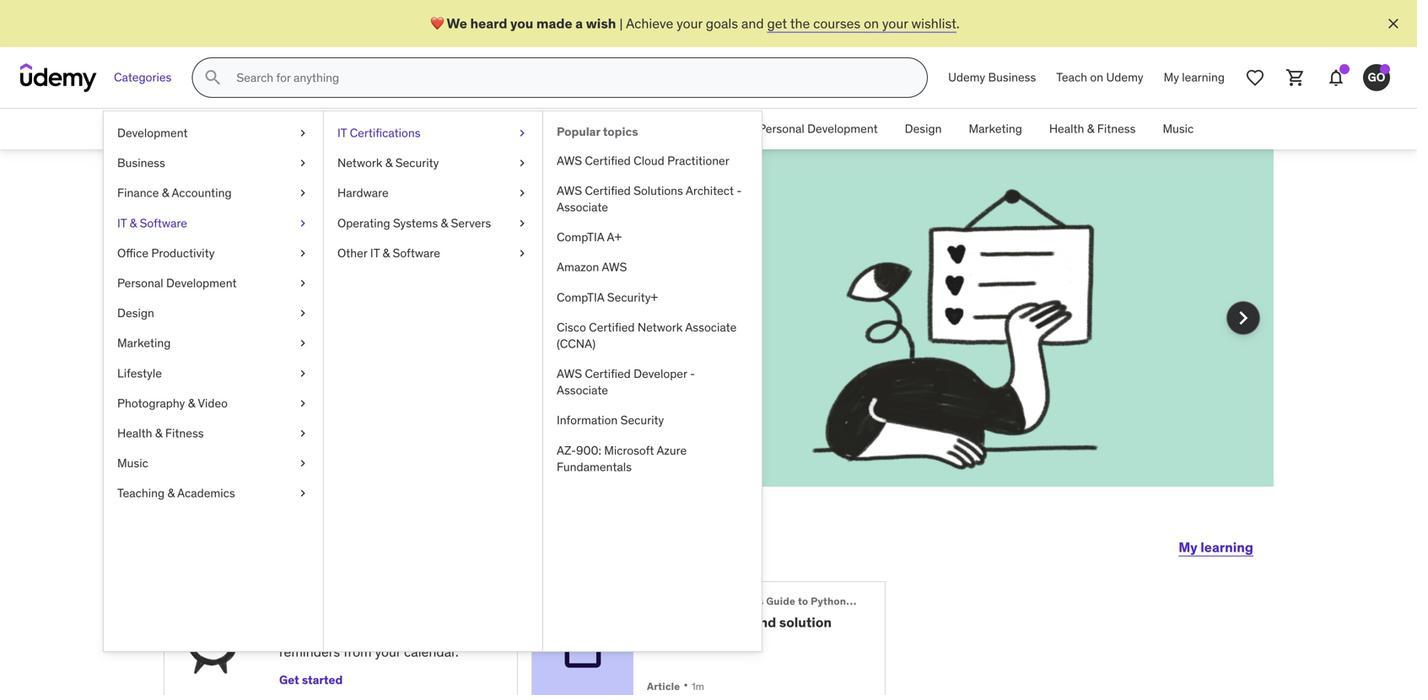 Task type: describe. For each thing, give the bounding box(es) containing it.
teaching & academics link
[[104, 479, 323, 509]]

goals
[[706, 15, 738, 32]]

marketing link for health & fitness
[[956, 109, 1036, 149]]

homework
[[666, 614, 749, 631]]

1 horizontal spatial you
[[510, 15, 534, 32]]

get the courses on your wishlist link
[[767, 15, 957, 32]]

each
[[321, 625, 350, 642]]

development for health & fitness
[[808, 121, 878, 136]]

certified for developer
[[585, 366, 631, 381]]

finance & accounting link for lifestyle
[[104, 178, 323, 208]]

az-
[[557, 443, 576, 458]]

0 horizontal spatial health & fitness link
[[104, 418, 323, 449]]

step
[[378, 334, 404, 351]]

hardware
[[338, 185, 389, 201]]

certified for network
[[589, 320, 635, 335]]

1 horizontal spatial health & fitness
[[1050, 121, 1136, 136]]

personal development link for health & fitness
[[745, 109, 892, 149]]

courses
[[814, 15, 861, 32]]

❤️   we heard you made a wish | achieve your goals and get the courses on your wishlist .
[[431, 15, 960, 32]]

close image
[[1386, 15, 1402, 32]]

productivity for health & fitness
[[668, 121, 732, 136]]

xsmall image for design
[[296, 305, 310, 322]]

finance & accounting for health & fitness
[[396, 121, 510, 136]]

associate inside cisco certified network associate (ccna)
[[685, 320, 737, 335]]

calendar.
[[404, 644, 459, 661]]

video
[[198, 396, 228, 411]]

& inside 'operating systems & servers' link
[[441, 215, 448, 231]]

teaching
[[117, 486, 165, 501]]

amazon aws link
[[543, 252, 762, 282]]

1 vertical spatial health & fitness
[[117, 426, 204, 441]]

cloud
[[634, 153, 665, 168]]

microsoft
[[604, 443, 654, 458]]

xsmall image for network & security
[[516, 155, 529, 171]]

•
[[684, 677, 689, 694]]

0 vertical spatial health & fitness link
[[1036, 109, 1150, 149]]

to inside schedule time to learn a little each day adds up. get reminders from your calendar.
[[375, 599, 389, 616]]

az-900: microsoft azure fundamentals link
[[543, 436, 762, 482]]

aws certified solutions architect - associate
[[557, 183, 742, 215]]

fundamentals
[[557, 459, 632, 475]]

academics
[[177, 486, 235, 501]]

schedule time to learn a little each day adds up. get reminders from your calendar.
[[279, 599, 459, 661]]

lifestyle link
[[104, 358, 323, 388]]

gary
[[431, 527, 499, 562]]

xsmall image for hardware
[[516, 185, 529, 201]]

xsmall image for it & software
[[296, 215, 310, 232]]

adds
[[378, 625, 407, 642]]

.
[[957, 15, 960, 32]]

1 horizontal spatial the
[[790, 15, 810, 32]]

wishlist image
[[1245, 68, 1266, 88]]

udemy business
[[948, 70, 1036, 85]]

xsmall image for office productivity
[[296, 245, 310, 262]]

aws for aws certified cloud practitioner
[[557, 153, 582, 168]]

xsmall image for other it & software
[[516, 245, 529, 262]]

make for you
[[361, 223, 454, 267]]

finance for lifestyle
[[117, 185, 159, 201]]

11.
[[647, 614, 663, 631]]

amazon
[[557, 260, 599, 275]]

other it & software
[[338, 245, 440, 261]]

architect
[[686, 183, 734, 198]]

did
[[224, 223, 286, 267]]

network & security link
[[324, 148, 543, 178]]

comptia a+
[[557, 230, 622, 245]]

xsmall image for marketing
[[296, 335, 310, 352]]

teaching & academics
[[117, 486, 235, 501]]

certified for cloud
[[585, 153, 631, 168]]

get started
[[279, 673, 343, 688]]

udemy inside the udemy business link
[[948, 70, 986, 85]]

operating
[[338, 215, 390, 231]]

learning,
[[304, 527, 426, 562]]

beginners
[[713, 595, 764, 608]]

11. homework and solution link
[[647, 614, 858, 631]]

0 vertical spatial my learning link
[[1154, 57, 1235, 98]]

it & software for health & fitness
[[537, 121, 607, 136]]

design link for health & fitness
[[892, 109, 956, 149]]

categories button
[[104, 57, 182, 98]]

xsmall image for operating systems & servers
[[516, 215, 529, 232]]

get inside 'button'
[[279, 673, 299, 688]]

❤️
[[431, 15, 444, 32]]

from
[[344, 644, 372, 661]]

your left goals
[[677, 15, 703, 32]]

time
[[343, 599, 372, 616]]

0 vertical spatial health
[[1050, 121, 1085, 136]]

did you make a wish?
[[224, 223, 480, 309]]

amazon aws
[[557, 260, 627, 275]]

productivity for lifestyle
[[151, 245, 215, 261]]

other
[[338, 245, 368, 261]]

time
[[224, 315, 254, 332]]

solution
[[780, 614, 832, 631]]

associate inside aws certified developer - associate
[[557, 383, 608, 398]]

aws certified developer - associate
[[557, 366, 695, 398]]

come
[[320, 315, 354, 332]]

& inside photography & video link
[[188, 396, 195, 411]]

cisco
[[557, 320, 586, 335]]

the inside carousel element
[[328, 334, 348, 351]]

design link for lifestyle
[[104, 298, 323, 328]]

heard
[[470, 15, 507, 32]]

business link for health & fitness
[[307, 109, 382, 149]]

security inside information security link
[[621, 413, 664, 428]]

wish
[[586, 15, 616, 32]]

1 unread notification image
[[1340, 64, 1350, 74]]

network & security
[[338, 155, 439, 171]]

your inside schedule time to learn a little each day adds up. get reminders from your calendar.
[[375, 644, 401, 661]]

xsmall image for finance & accounting
[[296, 185, 310, 201]]

it & software for lifestyle
[[117, 215, 187, 231]]

1 horizontal spatial a
[[576, 15, 583, 32]]

900:
[[576, 443, 601, 458]]

0 vertical spatial and
[[742, 15, 764, 32]]

the ultimate beginners guide to python programming 11. homework and solution
[[647, 595, 917, 631]]

started
[[302, 673, 343, 688]]

carousel element
[[143, 149, 1274, 527]]

let's
[[164, 527, 228, 562]]

categories
[[114, 70, 172, 85]]

0 vertical spatial fitness
[[1098, 121, 1136, 136]]

start
[[233, 527, 298, 562]]

information
[[557, 413, 618, 428]]

we
[[447, 15, 467, 32]]

toward
[[407, 334, 449, 351]]

python
[[811, 595, 847, 608]]

xsmall image for business
[[296, 155, 310, 171]]

business for lifestyle
[[117, 155, 165, 171]]

get started button
[[279, 669, 343, 692]]

aws certified cloud practitioner link
[[543, 146, 762, 176]]

it
[[309, 315, 317, 332]]

day
[[353, 625, 375, 642]]

0 vertical spatial music link
[[1150, 109, 1208, 149]]

it certifications
[[338, 125, 421, 140]]

little
[[291, 625, 318, 642]]

1 vertical spatial learning
[[1201, 539, 1254, 556]]

& inside teaching & academics link
[[167, 486, 175, 501]]

information security link
[[543, 406, 762, 436]]

1 vertical spatial fitness
[[165, 426, 204, 441]]

accounting for lifestyle
[[172, 185, 232, 201]]

aws certified solutions architect - associate link
[[543, 176, 762, 222]]

certifications
[[350, 125, 421, 140]]

and inside the ultimate beginners guide to python programming 11. homework and solution
[[752, 614, 777, 631]]

other it & software link
[[324, 238, 543, 268]]

comptia for comptia security+
[[557, 290, 605, 305]]

goals.
[[481, 334, 517, 351]]

1 vertical spatial my learning link
[[1179, 527, 1254, 568]]

0 horizontal spatial music
[[117, 456, 148, 471]]



Task type: vqa. For each thing, say whether or not it's contained in the screenshot.
Lifestyle MARKETING link
yes



Task type: locate. For each thing, give the bounding box(es) containing it.
aws down "a+"
[[602, 260, 627, 275]]

business left teach
[[989, 70, 1036, 85]]

2 horizontal spatial business
[[989, 70, 1036, 85]]

marketing up 'lifestyle'
[[117, 336, 171, 351]]

business up network & security
[[321, 121, 369, 136]]

solutions
[[634, 183, 683, 198]]

1 horizontal spatial personal development
[[759, 121, 878, 136]]

- inside aws certified developer - associate
[[690, 366, 695, 381]]

1 horizontal spatial personal development link
[[745, 109, 892, 149]]

1 vertical spatial music
[[117, 456, 148, 471]]

and left get
[[742, 15, 764, 32]]

teach on udemy
[[1057, 70, 1144, 85]]

business inside the udemy business link
[[989, 70, 1036, 85]]

learn
[[392, 599, 424, 616]]

and
[[742, 15, 764, 32], [273, 334, 295, 351], [752, 614, 777, 631]]

software for lifestyle
[[140, 215, 187, 231]]

security up the microsoft
[[621, 413, 664, 428]]

network
[[338, 155, 383, 171], [638, 320, 683, 335]]

1 horizontal spatial office
[[634, 121, 666, 136]]

xsmall image for photography & video
[[296, 395, 310, 412]]

finance for health & fitness
[[396, 121, 438, 136]]

office productivity
[[634, 121, 732, 136], [117, 245, 215, 261]]

on right teach
[[1091, 70, 1104, 85]]

and take the first step toward your goals.
[[270, 334, 517, 351]]

1 horizontal spatial security
[[621, 413, 664, 428]]

your left goals.
[[452, 334, 478, 351]]

0 horizontal spatial business
[[117, 155, 165, 171]]

get inside schedule time to learn a little each day adds up. get reminders from your calendar.
[[432, 625, 454, 642]]

productivity up practitioner
[[668, 121, 732, 136]]

your inside carousel element
[[452, 334, 478, 351]]

music link
[[1150, 109, 1208, 149], [104, 449, 323, 479]]

security inside network & security link
[[396, 155, 439, 171]]

1 vertical spatial on
[[1091, 70, 1104, 85]]

development
[[808, 121, 878, 136], [117, 125, 188, 140], [166, 275, 237, 291]]

comptia up amazon
[[557, 230, 605, 245]]

development for lifestyle
[[166, 275, 237, 291]]

1 horizontal spatial finance & accounting
[[396, 121, 510, 136]]

xsmall image inside development link
[[296, 125, 310, 141]]

1 vertical spatial my
[[1179, 539, 1198, 556]]

accounting up network & security link
[[450, 121, 510, 136]]

office productivity link for health & fitness
[[621, 109, 745, 149]]

associate up information
[[557, 383, 608, 398]]

to right the time at the top left of the page
[[257, 315, 269, 332]]

make
[[361, 223, 454, 267], [273, 315, 306, 332]]

& inside network & security link
[[385, 155, 393, 171]]

2 horizontal spatial to
[[798, 595, 809, 608]]

1 udemy from the left
[[948, 70, 986, 85]]

get
[[432, 625, 454, 642], [279, 673, 299, 688]]

security down the it certifications link
[[396, 155, 439, 171]]

0 horizontal spatial personal development link
[[104, 268, 323, 298]]

fitness
[[1098, 121, 1136, 136], [165, 426, 204, 441]]

1 horizontal spatial finance
[[396, 121, 438, 136]]

1 vertical spatial personal development link
[[104, 268, 323, 298]]

take
[[298, 334, 325, 351]]

xsmall image inside network & security link
[[516, 155, 529, 171]]

xsmall image inside finance & accounting link
[[296, 185, 310, 201]]

2 horizontal spatial software
[[560, 121, 607, 136]]

get left started
[[279, 673, 299, 688]]

1 vertical spatial business
[[321, 121, 369, 136]]

0 horizontal spatial personal
[[117, 275, 163, 291]]

certified down the comptia security+
[[589, 320, 635, 335]]

cisco certified network associate (ccna) link
[[543, 313, 762, 359]]

to inside the ultimate beginners guide to python programming 11. homework and solution
[[798, 595, 809, 608]]

health & fitness down photography
[[117, 426, 204, 441]]

comptia a+ link
[[543, 222, 762, 252]]

a right systems
[[460, 223, 480, 267]]

certified down (ccna) at the left of page
[[585, 366, 631, 381]]

1 horizontal spatial get
[[432, 625, 454, 642]]

the down the come
[[328, 334, 348, 351]]

2 vertical spatial software
[[393, 245, 440, 261]]

0 vertical spatial network
[[338, 155, 383, 171]]

xsmall image inside hardware link
[[516, 185, 529, 201]]

aws for aws certified solutions architect - associate
[[557, 183, 582, 198]]

0 horizontal spatial office productivity link
[[104, 238, 323, 268]]

udemy inside teach on udemy 'link'
[[1107, 70, 1144, 85]]

xsmall image inside 'music' link
[[296, 455, 310, 472]]

office for health & fitness
[[634, 121, 666, 136]]

you have alerts image
[[1380, 64, 1391, 74]]

network inside cisco certified network associate (ccna)
[[638, 320, 683, 335]]

0 horizontal spatial design link
[[104, 298, 323, 328]]

2 udemy from the left
[[1107, 70, 1144, 85]]

comptia for comptia a+
[[557, 230, 605, 245]]

to up the solution
[[798, 595, 809, 608]]

a+
[[607, 230, 622, 245]]

photography & video
[[117, 396, 228, 411]]

1 vertical spatial finance
[[117, 185, 159, 201]]

up.
[[410, 625, 429, 642]]

0 vertical spatial you
[[510, 15, 534, 32]]

1 vertical spatial marketing link
[[104, 328, 323, 358]]

lifestyle
[[117, 366, 162, 381]]

to inside carousel element
[[257, 315, 269, 332]]

you down hardware at top
[[293, 223, 354, 267]]

1 vertical spatial software
[[140, 215, 187, 231]]

comptia
[[557, 230, 605, 245], [557, 290, 605, 305]]

0 vertical spatial design
[[905, 121, 942, 136]]

marketing down the udemy business link
[[969, 121, 1023, 136]]

0 vertical spatial office productivity
[[634, 121, 732, 136]]

0 horizontal spatial network
[[338, 155, 383, 171]]

marketing link for lifestyle
[[104, 328, 323, 358]]

first
[[351, 334, 375, 351]]

topics
[[603, 124, 638, 139]]

0 horizontal spatial on
[[864, 15, 879, 32]]

personal development for lifestyle
[[117, 275, 237, 291]]

health down photography
[[117, 426, 152, 441]]

udemy image
[[20, 63, 97, 92]]

xsmall image inside teaching & academics link
[[296, 485, 310, 502]]

1 vertical spatial make
[[273, 315, 306, 332]]

article • 1m
[[647, 677, 704, 694]]

xsmall image
[[296, 125, 310, 141], [296, 185, 310, 201], [296, 245, 310, 262], [516, 245, 529, 262], [296, 275, 310, 292], [296, 395, 310, 412], [296, 455, 310, 472]]

make inside did you make a wish?
[[361, 223, 454, 267]]

ultimate
[[668, 595, 711, 608]]

xsmall image for development
[[296, 125, 310, 141]]

marketing for health & fitness
[[969, 121, 1023, 136]]

0 horizontal spatial get
[[279, 673, 299, 688]]

0 horizontal spatial finance & accounting
[[117, 185, 232, 201]]

0 vertical spatial finance & accounting link
[[382, 109, 524, 149]]

wish?
[[224, 265, 323, 309]]

0 vertical spatial marketing link
[[956, 109, 1036, 149]]

0 vertical spatial office productivity link
[[621, 109, 745, 149]]

0 vertical spatial on
[[864, 15, 879, 32]]

1m
[[692, 680, 704, 693]]

|
[[620, 15, 623, 32]]

1 vertical spatial you
[[293, 223, 354, 267]]

article
[[647, 680, 680, 693]]

0 vertical spatial finance
[[396, 121, 438, 136]]

a inside did you make a wish?
[[460, 223, 480, 267]]

aws down (ccna) at the left of page
[[557, 366, 582, 381]]

1 vertical spatial a
[[460, 223, 480, 267]]

aws for aws certified developer - associate
[[557, 366, 582, 381]]

0 vertical spatial -
[[737, 183, 742, 198]]

health & fitness down teach on udemy 'link'
[[1050, 121, 1136, 136]]

teach on udemy link
[[1047, 57, 1154, 98]]

xsmall image for teaching & academics
[[296, 485, 310, 502]]

go
[[1368, 70, 1386, 85]]

business down development link
[[117, 155, 165, 171]]

let's start learning, gary
[[164, 527, 499, 562]]

1 horizontal spatial office productivity link
[[621, 109, 745, 149]]

1 vertical spatial office productivity
[[117, 245, 215, 261]]

certified down popular topics
[[585, 153, 631, 168]]

0 vertical spatial health & fitness
[[1050, 121, 1136, 136]]

xsmall image for lifestyle
[[296, 365, 310, 382]]

0 vertical spatial business
[[989, 70, 1036, 85]]

2 comptia from the top
[[557, 290, 605, 305]]

1 vertical spatial design
[[117, 306, 154, 321]]

0 vertical spatial productivity
[[668, 121, 732, 136]]

xsmall image inside the office productivity link
[[296, 245, 310, 262]]

business for health & fitness
[[321, 121, 369, 136]]

1 horizontal spatial office productivity
[[634, 121, 732, 136]]

design for lifestyle
[[117, 306, 154, 321]]

finance & accounting link
[[382, 109, 524, 149], [104, 178, 323, 208]]

time to make it come true.
[[224, 315, 388, 332]]

0 vertical spatial office
[[634, 121, 666, 136]]

finance & accounting link for health & fitness
[[382, 109, 524, 149]]

associate inside aws certified solutions architect - associate
[[557, 200, 608, 215]]

xsmall image for music
[[296, 455, 310, 472]]

& inside other it & software link
[[383, 245, 390, 261]]

health down teach
[[1050, 121, 1085, 136]]

photography
[[117, 396, 185, 411]]

it & software link for lifestyle
[[104, 208, 323, 238]]

wishlist
[[912, 15, 957, 32]]

make for to
[[273, 315, 306, 332]]

1 horizontal spatial software
[[393, 245, 440, 261]]

0 vertical spatial personal
[[759, 121, 805, 136]]

marketing link up video
[[104, 328, 323, 358]]

udemy down .
[[948, 70, 986, 85]]

xsmall image for personal development
[[296, 275, 310, 292]]

teach
[[1057, 70, 1088, 85]]

1 vertical spatial it & software link
[[104, 208, 323, 238]]

1 vertical spatial health & fitness link
[[104, 418, 323, 449]]

1 horizontal spatial network
[[638, 320, 683, 335]]

1 horizontal spatial finance & accounting link
[[382, 109, 524, 149]]

0 vertical spatial a
[[576, 15, 583, 32]]

aws up the comptia a+ at the left top
[[557, 183, 582, 198]]

accounting for health & fitness
[[450, 121, 510, 136]]

design
[[905, 121, 942, 136], [117, 306, 154, 321]]

0 horizontal spatial security
[[396, 155, 439, 171]]

accounting down development link
[[172, 185, 232, 201]]

certified inside aws certified developer - associate
[[585, 366, 631, 381]]

your left wishlist
[[883, 15, 908, 32]]

fitness down teach on udemy 'link'
[[1098, 121, 1136, 136]]

on inside 'link'
[[1091, 70, 1104, 85]]

certified down aws certified cloud practitioner
[[585, 183, 631, 198]]

popular
[[557, 124, 600, 139]]

xsmall image for health & fitness
[[296, 425, 310, 442]]

personal development
[[759, 121, 878, 136], [117, 275, 237, 291]]

0 vertical spatial associate
[[557, 200, 608, 215]]

xsmall image inside the lifestyle link
[[296, 365, 310, 382]]

1 horizontal spatial fitness
[[1098, 121, 1136, 136]]

1 vertical spatial personal development
[[117, 275, 237, 291]]

associate down comptia security+ link
[[685, 320, 737, 335]]

1 vertical spatial -
[[690, 366, 695, 381]]

marketing link
[[956, 109, 1036, 149], [104, 328, 323, 358]]

guide
[[766, 595, 796, 608]]

you
[[510, 15, 534, 32], [293, 223, 354, 267]]

0 horizontal spatial make
[[273, 315, 306, 332]]

0 horizontal spatial to
[[257, 315, 269, 332]]

development link
[[104, 118, 323, 148]]

practitioner
[[668, 153, 730, 168]]

it
[[537, 121, 547, 136], [338, 125, 347, 140], [117, 215, 127, 231], [370, 245, 380, 261]]

office productivity for lifestyle
[[117, 245, 215, 261]]

1 horizontal spatial it & software link
[[524, 109, 621, 149]]

personal development link
[[745, 109, 892, 149], [104, 268, 323, 298]]

xsmall image inside personal development link
[[296, 275, 310, 292]]

0 vertical spatial learning
[[1182, 70, 1225, 85]]

0 horizontal spatial you
[[293, 223, 354, 267]]

and inside carousel element
[[273, 334, 295, 351]]

network down comptia security+ link
[[638, 320, 683, 335]]

aws down "popular"
[[557, 153, 582, 168]]

1 horizontal spatial business
[[321, 121, 369, 136]]

1 vertical spatial finance & accounting link
[[104, 178, 323, 208]]

personal development link for lifestyle
[[104, 268, 323, 298]]

you inside did you make a wish?
[[293, 223, 354, 267]]

0 vertical spatial music
[[1163, 121, 1194, 136]]

cisco certified network associate (ccna)
[[557, 320, 737, 351]]

shopping cart with 0 items image
[[1286, 68, 1306, 88]]

0 horizontal spatial finance & accounting link
[[104, 178, 323, 208]]

finance & accounting link up hardware link
[[382, 109, 524, 149]]

business link for lifestyle
[[104, 148, 323, 178]]

network up hardware at top
[[338, 155, 383, 171]]

fitness down photography & video
[[165, 426, 204, 441]]

udemy business link
[[938, 57, 1047, 98]]

1 horizontal spatial health
[[1050, 121, 1085, 136]]

it & software link for health & fitness
[[524, 109, 621, 149]]

and down guide
[[752, 614, 777, 631]]

0 vertical spatial it & software link
[[524, 109, 621, 149]]

health & fitness link down video
[[104, 418, 323, 449]]

submit search image
[[203, 68, 223, 88]]

reminders
[[279, 644, 340, 661]]

achieve
[[626, 15, 674, 32]]

finance & accounting up network & security link
[[396, 121, 510, 136]]

on right courses
[[864, 15, 879, 32]]

xsmall image inside 'operating systems & servers' link
[[516, 215, 529, 232]]

productivity left did
[[151, 245, 215, 261]]

and left take
[[273, 334, 295, 351]]

aws inside aws certified solutions architect - associate
[[557, 183, 582, 198]]

the right get
[[790, 15, 810, 32]]

productivity
[[668, 121, 732, 136], [151, 245, 215, 261]]

xsmall image inside the it certifications link
[[516, 125, 529, 141]]

health & fitness link
[[1036, 109, 1150, 149], [104, 418, 323, 449]]

personal for lifestyle
[[117, 275, 163, 291]]

get up "calendar."
[[432, 625, 454, 642]]

office for lifestyle
[[117, 245, 149, 261]]

certified inside aws certified solutions architect - associate
[[585, 183, 631, 198]]

marketing link down the udemy business link
[[956, 109, 1036, 149]]

your down adds
[[375, 644, 401, 661]]

operating systems & servers
[[338, 215, 491, 231]]

comptia security+
[[557, 290, 658, 305]]

0 horizontal spatial office productivity
[[117, 245, 215, 261]]

xsmall image
[[516, 125, 529, 141], [296, 155, 310, 171], [516, 155, 529, 171], [516, 185, 529, 201], [296, 215, 310, 232], [516, 215, 529, 232], [296, 305, 310, 322], [296, 335, 310, 352], [296, 365, 310, 382], [296, 425, 310, 442], [296, 485, 310, 502]]

accounting
[[450, 121, 510, 136], [172, 185, 232, 201]]

office productivity link
[[621, 109, 745, 149], [104, 238, 323, 268]]

- inside aws certified solutions architect - associate
[[737, 183, 742, 198]]

finance & accounting for lifestyle
[[117, 185, 232, 201]]

my learning for my learning link to the bottom
[[1179, 539, 1254, 556]]

0 horizontal spatial music link
[[104, 449, 323, 479]]

my learning for top my learning link
[[1164, 70, 1225, 85]]

design for health & fitness
[[905, 121, 942, 136]]

xsmall image inside other it & software link
[[516, 245, 529, 262]]

1 comptia from the top
[[557, 230, 605, 245]]

personal for health & fitness
[[759, 121, 805, 136]]

1 vertical spatial marketing
[[117, 336, 171, 351]]

to right "time"
[[375, 599, 389, 616]]

0 horizontal spatial health
[[117, 426, 152, 441]]

it certifications element
[[543, 111, 762, 651]]

you left made
[[510, 15, 534, 32]]

business link
[[307, 109, 382, 149], [104, 148, 323, 178]]

software
[[560, 121, 607, 136], [140, 215, 187, 231], [393, 245, 440, 261]]

design link
[[892, 109, 956, 149], [104, 298, 323, 328]]

it certifications link
[[324, 118, 543, 148]]

your
[[677, 15, 703, 32], [883, 15, 908, 32], [452, 334, 478, 351], [375, 644, 401, 661]]

1 vertical spatial productivity
[[151, 245, 215, 261]]

0 horizontal spatial fitness
[[165, 426, 204, 441]]

0 horizontal spatial marketing
[[117, 336, 171, 351]]

certified inside cisco certified network associate (ccna)
[[589, 320, 635, 335]]

1 vertical spatial design link
[[104, 298, 323, 328]]

office productivity link up practitioner
[[621, 109, 745, 149]]

finance & accounting link down development link
[[104, 178, 323, 208]]

2 vertical spatial associate
[[557, 383, 608, 398]]

it & software link
[[524, 109, 621, 149], [104, 208, 323, 238]]

next image
[[1230, 305, 1257, 332]]

systems
[[393, 215, 438, 231]]

associate up the comptia a+ at the left top
[[557, 200, 608, 215]]

Search for anything text field
[[233, 63, 907, 92]]

0 horizontal spatial design
[[117, 306, 154, 321]]

xsmall image for it certifications
[[516, 125, 529, 141]]

made
[[537, 15, 573, 32]]

programming
[[849, 595, 917, 608]]

health & fitness
[[1050, 121, 1136, 136], [117, 426, 204, 441]]

0 vertical spatial comptia
[[557, 230, 605, 245]]

1 vertical spatial it & software
[[117, 215, 187, 231]]

1 horizontal spatial accounting
[[450, 121, 510, 136]]

- right architect
[[737, 183, 742, 198]]

finance & accounting down development link
[[117, 185, 232, 201]]

my learning
[[1164, 70, 1225, 85], [1179, 539, 1254, 556]]

software for health & fitness
[[560, 121, 607, 136]]

office productivity for health & fitness
[[634, 121, 732, 136]]

1 horizontal spatial make
[[361, 223, 454, 267]]

- right the developer
[[690, 366, 695, 381]]

health & fitness link down teach on udemy 'link'
[[1036, 109, 1150, 149]]

office productivity link for lifestyle
[[104, 238, 323, 268]]

notifications image
[[1326, 68, 1347, 88]]

comptia down amazon
[[557, 290, 605, 305]]

a left the wish
[[576, 15, 583, 32]]

udemy right teach
[[1107, 70, 1144, 85]]

-
[[737, 183, 742, 198], [690, 366, 695, 381]]

get
[[767, 15, 787, 32]]

1 vertical spatial and
[[273, 334, 295, 351]]

personal development for health & fitness
[[759, 121, 878, 136]]

0 vertical spatial my
[[1164, 70, 1180, 85]]

1 vertical spatial office
[[117, 245, 149, 261]]

0 horizontal spatial office
[[117, 245, 149, 261]]

(ccna)
[[557, 336, 596, 351]]

certified for solutions
[[585, 183, 631, 198]]

schedule
[[279, 599, 340, 616]]

xsmall image inside photography & video link
[[296, 395, 310, 412]]

office productivity link up the time at the top left of the page
[[104, 238, 323, 268]]

aws inside aws certified developer - associate
[[557, 366, 582, 381]]

1 vertical spatial my learning
[[1179, 539, 1254, 556]]

2 vertical spatial and
[[752, 614, 777, 631]]

marketing for lifestyle
[[117, 336, 171, 351]]

1 horizontal spatial music
[[1163, 121, 1194, 136]]



